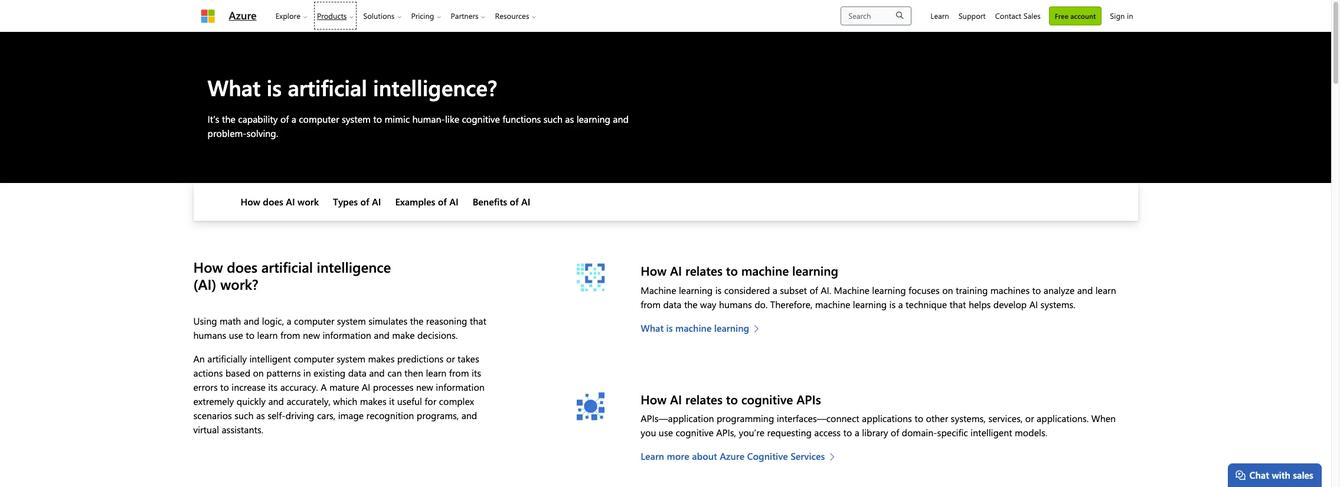Task type: describe. For each thing, give the bounding box(es) containing it.
1 machine from the left
[[641, 284, 676, 296]]

when
[[1092, 412, 1116, 424]]

intelligent inside how ai relates to cognitive apis apis—application programming interfaces—connect applications to other systems, services, or applications. when you use cognitive apis, you're requesting access to a library of domain-specific intelligent models.
[[971, 426, 1013, 439]]

machines
[[991, 284, 1030, 296]]

learn more about azure cognitive services link
[[641, 449, 841, 463]]

recognition
[[366, 409, 414, 422]]

to inside an artificially intelligent computer system makes predictions or takes actions based on patterns in existing data and can then learn from its errors to increase its accuracy. a mature ai processes new information extremely quickly and accurately, which makes it useful for complex scenarios such as self-driving cars, image recognition programs, and virtual assistants.
[[220, 381, 229, 393]]

processes
[[373, 381, 414, 393]]

more
[[667, 450, 690, 462]]

what for what is artificial intelligence?
[[208, 73, 261, 102]]

driving
[[286, 409, 314, 422]]

technique
[[906, 298, 947, 310]]

free
[[1055, 11, 1069, 20]]

in inside an artificially intelligent computer system makes predictions or takes actions based on patterns in existing data and can then learn from its errors to increase its accuracy. a mature ai processes new information extremely quickly and accurately, which makes it useful for complex scenarios such as self-driving cars, image recognition programs, and virtual assistants.
[[303, 367, 311, 379]]

sign in
[[1110, 11, 1133, 21]]

system for to
[[342, 113, 371, 125]]

with
[[1272, 469, 1291, 481]]

work
[[298, 196, 319, 208]]

partners button
[[446, 0, 490, 31]]

examples
[[395, 196, 435, 208]]

scenarios
[[193, 409, 232, 422]]

resources
[[495, 11, 529, 21]]

helps
[[969, 298, 991, 310]]

0 vertical spatial machine
[[742, 262, 789, 279]]

what is machine learning
[[641, 322, 750, 334]]

resources button
[[490, 0, 541, 31]]

types
[[333, 196, 358, 208]]

learn inside how ai relates to machine learning machine learning is considered a subset of ai. machine learning focuses on training machines to analyze and learn from data the way humans do. therefore, machine learning is a technique that helps develop ai systems.
[[1096, 284, 1116, 296]]

(ai)
[[193, 275, 216, 294]]

computer inside an artificially intelligent computer system makes predictions or takes actions based on patterns in existing data and can then learn from its errors to increase its accuracy. a mature ai processes new information extremely quickly and accurately, which makes it useful for complex scenarios such as self-driving cars, image recognition programs, and virtual assistants.
[[294, 353, 334, 365]]

of right benefits
[[510, 196, 519, 208]]

an
[[193, 353, 205, 365]]

solutions
[[363, 11, 395, 21]]

to up programming
[[726, 391, 738, 407]]

how ai relates to machine learning machine learning is considered a subset of ai. machine learning focuses on training machines to analyze and learn from data the way humans do. therefore, machine learning is a technique that helps develop ai systems.
[[641, 262, 1116, 310]]

to up the considered
[[726, 262, 738, 279]]

training
[[956, 284, 988, 296]]

such inside an artificially intelligent computer system makes predictions or takes actions based on patterns in existing data and can then learn from its errors to increase its accuracy. a mature ai processes new information extremely quickly and accurately, which makes it useful for complex scenarios such as self-driving cars, image recognition programs, and virtual assistants.
[[235, 409, 254, 422]]

artificial for is
[[288, 73, 367, 102]]

1 vertical spatial its
[[268, 381, 278, 393]]

0 vertical spatial in
[[1127, 11, 1133, 21]]

that inside how ai relates to machine learning machine learning is considered a subset of ai. machine learning focuses on training machines to analyze and learn from data the way humans do. therefore, machine learning is a technique that helps develop ai systems.
[[950, 298, 966, 310]]

and inside it's the capability of a computer system to mimic human-like cognitive functions such as learning and problem-solving.
[[613, 113, 629, 125]]

use inside using math and logic, a computer system simulates the reasoning that humans use to learn from new information and make decisions.
[[229, 329, 243, 341]]

sign
[[1110, 11, 1125, 21]]

considered
[[724, 284, 770, 296]]

on inside an artificially intelligent computer system makes predictions or takes actions based on patterns in existing data and can then learn from its errors to increase its accuracy. a mature ai processes new information extremely quickly and accurately, which makes it useful for complex scenarios such as self-driving cars, image recognition programs, and virtual assistants.
[[253, 367, 264, 379]]

ai inside an artificially intelligent computer system makes predictions or takes actions based on patterns in existing data and can then learn from its errors to increase its accuracy. a mature ai processes new information extremely quickly and accurately, which makes it useful for complex scenarios such as self-driving cars, image recognition programs, and virtual assistants.
[[362, 381, 370, 393]]

sign in link
[[1106, 0, 1138, 31]]

using
[[193, 315, 217, 327]]

ai inside how ai relates to cognitive apis apis—application programming interfaces—connect applications to other systems, services, or applications. when you use cognitive apis, you're requesting access to a library of domain-specific intelligent models.
[[670, 391, 682, 407]]

functions
[[503, 113, 541, 125]]

products button
[[312, 0, 359, 31]]

or inside an artificially intelligent computer system makes predictions or takes actions based on patterns in existing data and can then learn from its errors to increase its accuracy. a mature ai processes new information extremely quickly and accurately, which makes it useful for complex scenarios such as self-driving cars, image recognition programs, and virtual assistants.
[[446, 353, 455, 365]]

other
[[926, 412, 948, 424]]

data inside how ai relates to machine learning machine learning is considered a subset of ai. machine learning focuses on training machines to analyze and learn from data the way humans do. therefore, machine learning is a technique that helps develop ai systems.
[[663, 298, 682, 310]]

human-
[[412, 113, 445, 125]]

increase
[[232, 381, 266, 393]]

of inside it's the capability of a computer system to mimic human-like cognitive functions such as learning and problem-solving.
[[280, 113, 289, 125]]

of inside how ai relates to machine learning machine learning is considered a subset of ai. machine learning focuses on training machines to analyze and learn from data the way humans do. therefore, machine learning is a technique that helps develop ai systems.
[[810, 284, 818, 296]]

free account
[[1055, 11, 1096, 20]]

based
[[226, 367, 250, 379]]

to up domain-
[[915, 412, 924, 424]]

library
[[862, 426, 888, 439]]

1 horizontal spatial its
[[472, 367, 481, 379]]

like
[[445, 113, 459, 125]]

develop
[[994, 298, 1027, 310]]

a inside how ai relates to cognitive apis apis—application programming interfaces—connect applications to other systems, services, or applications. when you use cognitive apis, you're requesting access to a library of domain-specific intelligent models.
[[855, 426, 860, 439]]

artificial for does
[[261, 258, 313, 277]]

reasoning
[[426, 315, 467, 327]]

programming
[[717, 412, 774, 424]]

patterns
[[266, 367, 301, 379]]

to left analyze
[[1033, 284, 1041, 296]]

assistants.
[[222, 423, 263, 436]]

how for how does artificial intelligence (ai) work?
[[193, 258, 223, 277]]

what is machine learning link
[[641, 321, 765, 335]]

about
[[692, 450, 717, 462]]

services
[[791, 450, 825, 462]]

new inside using math and logic, a computer system simulates the reasoning that humans use to learn from new information and make decisions.
[[303, 329, 320, 341]]

apis
[[797, 391, 821, 407]]

systems,
[[951, 412, 986, 424]]

of inside how ai relates to cognitive apis apis—application programming interfaces—connect applications to other systems, services, or applications. when you use cognitive apis, you're requesting access to a library of domain-specific intelligent models.
[[891, 426, 899, 439]]

a
[[321, 381, 327, 393]]

intelligent inside an artificially intelligent computer system makes predictions or takes actions based on patterns in existing data and can then learn from its errors to increase its accuracy. a mature ai processes new information extremely quickly and accurately, which makes it useful for complex scenarios such as self-driving cars, image recognition programs, and virtual assistants.
[[249, 353, 291, 365]]

ai.
[[821, 284, 832, 296]]

make
[[392, 329, 415, 341]]

simulates
[[369, 315, 408, 327]]

0 vertical spatial makes
[[368, 353, 395, 365]]

you're
[[739, 426, 765, 439]]

an artificially intelligent computer system makes predictions or takes actions based on patterns in existing data and can then learn from its errors to increase its accuracy. a mature ai processes new information extremely quickly and accurately, which makes it useful for complex scenarios such as self-driving cars, image recognition programs, and virtual assistants.
[[193, 353, 485, 436]]

data inside an artificially intelligent computer system makes predictions or takes actions based on patterns in existing data and can then learn from its errors to increase its accuracy. a mature ai processes new information extremely quickly and accurately, which makes it useful for complex scenarios such as self-driving cars, image recognition programs, and virtual assistants.
[[348, 367, 367, 379]]

examples of ai link
[[395, 196, 459, 208]]

benefits of ai
[[473, 196, 530, 208]]

learn more about azure cognitive services
[[641, 450, 825, 462]]

computer for logic,
[[294, 315, 335, 327]]

interfaces—connect
[[777, 412, 860, 424]]

relates for machine
[[686, 262, 723, 279]]

to inside it's the capability of a computer system to mimic human-like cognitive functions such as learning and problem-solving.
[[373, 113, 382, 125]]

Search azure.com text field
[[841, 6, 912, 25]]

which
[[333, 395, 357, 407]]

chat with sales
[[1250, 469, 1314, 481]]

relates for cognitive
[[686, 391, 723, 407]]

how does ai work link
[[241, 196, 319, 208]]

as inside it's the capability of a computer system to mimic human-like cognitive functions such as learning and problem-solving.
[[565, 113, 574, 125]]

how for how ai relates to machine learning machine learning is considered a subset of ai. machine learning focuses on training machines to analyze and learn from data the way humans do. therefore, machine learning is a technique that helps develop ai systems.
[[641, 262, 667, 279]]

useful
[[397, 395, 422, 407]]

learn link
[[926, 0, 954, 31]]

focuses
[[909, 284, 940, 296]]

learn for learn
[[931, 11, 949, 21]]

using math and logic, a computer system simulates the reasoning that humans use to learn from new information and make decisions.
[[193, 315, 487, 341]]

mature
[[330, 381, 359, 393]]

services,
[[989, 412, 1023, 424]]

actions
[[193, 367, 223, 379]]

does for ai
[[263, 196, 283, 208]]

apis—application
[[641, 412, 714, 424]]

contact sales
[[995, 11, 1041, 21]]

azure inside primary element
[[229, 8, 257, 22]]

partners
[[451, 11, 479, 21]]

learn for learn more about azure cognitive services
[[641, 450, 664, 462]]



Task type: locate. For each thing, give the bounding box(es) containing it.
0 vertical spatial such
[[544, 113, 563, 125]]

of right "examples"
[[438, 196, 447, 208]]

such
[[544, 113, 563, 125], [235, 409, 254, 422]]

is
[[267, 73, 282, 102], [715, 284, 722, 296], [890, 298, 896, 310], [666, 322, 673, 334]]

1 horizontal spatial the
[[410, 315, 424, 327]]

0 vertical spatial or
[[446, 353, 455, 365]]

way
[[700, 298, 717, 310]]

0 horizontal spatial information
[[323, 329, 371, 341]]

computer up existing
[[294, 353, 334, 365]]

what for what is machine learning
[[641, 322, 664, 334]]

such inside it's the capability of a computer system to mimic human-like cognitive functions such as learning and problem-solving.
[[544, 113, 563, 125]]

chat with sales button
[[1228, 464, 1322, 487]]

and inside how ai relates to machine learning machine learning is considered a subset of ai. machine learning focuses on training machines to analyze and learn from data the way humans do. therefore, machine learning is a technique that helps develop ai systems.
[[1077, 284, 1093, 296]]

use down math
[[229, 329, 243, 341]]

1 horizontal spatial machine
[[834, 284, 870, 296]]

Global search field
[[841, 6, 912, 25]]

machine
[[641, 284, 676, 296], [834, 284, 870, 296]]

new up for
[[416, 381, 433, 393]]

learn
[[1096, 284, 1116, 296], [257, 329, 278, 341], [426, 367, 447, 379]]

0 horizontal spatial machine
[[641, 284, 676, 296]]

2 vertical spatial system
[[337, 353, 366, 365]]

such up assistants.
[[235, 409, 254, 422]]

complex
[[439, 395, 474, 407]]

1 horizontal spatial humans
[[719, 298, 752, 310]]

to right the access at the bottom of page
[[844, 426, 852, 439]]

0 horizontal spatial what
[[208, 73, 261, 102]]

1 vertical spatial or
[[1026, 412, 1034, 424]]

as inside an artificially intelligent computer system makes predictions or takes actions based on patterns in existing data and can then learn from its errors to increase its accuracy. a mature ai processes new information extremely quickly and accurately, which makes it useful for complex scenarios such as self-driving cars, image recognition programs, and virtual assistants.
[[256, 409, 265, 422]]

from inside an artificially intelligent computer system makes predictions or takes actions based on patterns in existing data and can then learn from its errors to increase its accuracy. a mature ai processes new information extremely quickly and accurately, which makes it useful for complex scenarios such as self-driving cars, image recognition programs, and virtual assistants.
[[449, 367, 469, 379]]

2 vertical spatial learn
[[426, 367, 447, 379]]

use
[[229, 329, 243, 341], [659, 426, 673, 439]]

0 vertical spatial on
[[943, 284, 953, 296]]

explore button
[[271, 0, 312, 31]]

that right reasoning
[[470, 315, 487, 327]]

applications.
[[1037, 412, 1089, 424]]

1 vertical spatial information
[[436, 381, 485, 393]]

0 vertical spatial data
[[663, 298, 682, 310]]

system left simulates
[[337, 315, 366, 327]]

1 vertical spatial machine
[[815, 298, 851, 310]]

or inside how ai relates to cognitive apis apis—application programming interfaces—connect applications to other systems, services, or applications. when you use cognitive apis, you're requesting access to a library of domain-specific intelligent models.
[[1026, 412, 1034, 424]]

machine down "ai."
[[815, 298, 851, 310]]

from down logic,
[[280, 329, 300, 341]]

how inside how ai relates to cognitive apis apis—application programming interfaces—connect applications to other systems, services, or applications. when you use cognitive apis, you're requesting access to a library of domain-specific intelligent models.
[[641, 391, 667, 407]]

contact sales link
[[991, 0, 1046, 31]]

1 horizontal spatial intelligent
[[971, 426, 1013, 439]]

1 vertical spatial from
[[280, 329, 300, 341]]

2 horizontal spatial from
[[641, 298, 661, 310]]

computer inside using math and logic, a computer system simulates the reasoning that humans use to learn from new information and make decisions.
[[294, 315, 335, 327]]

learn inside using math and logic, a computer system simulates the reasoning that humans use to learn from new information and make decisions.
[[257, 329, 278, 341]]

does inside how does artificial intelligence (ai) work?
[[227, 258, 258, 277]]

relates up apis—application
[[686, 391, 723, 407]]

chat
[[1250, 469, 1270, 481]]

2 horizontal spatial cognitive
[[742, 391, 793, 407]]

does right '(ai)'
[[227, 258, 258, 277]]

to up the artificially
[[246, 329, 255, 341]]

0 vertical spatial what
[[208, 73, 261, 102]]

1 vertical spatial that
[[470, 315, 487, 327]]

humans down the "using"
[[193, 329, 226, 341]]

to
[[373, 113, 382, 125], [726, 262, 738, 279], [1033, 284, 1041, 296], [246, 329, 255, 341], [220, 381, 229, 393], [726, 391, 738, 407], [915, 412, 924, 424], [844, 426, 852, 439]]

azure link
[[229, 8, 257, 24]]

2 horizontal spatial learn
[[1096, 284, 1116, 296]]

cognitive
[[462, 113, 500, 125], [742, 391, 793, 407], [676, 426, 714, 439]]

0 vertical spatial as
[[565, 113, 574, 125]]

benefits
[[473, 196, 507, 208]]

new inside an artificially intelligent computer system makes predictions or takes actions based on patterns in existing data and can then learn from its errors to increase its accuracy. a mature ai processes new information extremely quickly and accurately, which makes it useful for complex scenarios such as self-driving cars, image recognition programs, and virtual assistants.
[[416, 381, 433, 393]]

the up problem-
[[222, 113, 236, 125]]

system for simulates
[[337, 315, 366, 327]]

accuracy.
[[280, 381, 318, 393]]

machine
[[742, 262, 789, 279], [815, 298, 851, 310], [676, 322, 712, 334]]

0 vertical spatial use
[[229, 329, 243, 341]]

do.
[[755, 298, 768, 310]]

use inside how ai relates to cognitive apis apis—application programming interfaces—connect applications to other systems, services, or applications. when you use cognitive apis, you're requesting access to a library of domain-specific intelligent models.
[[659, 426, 673, 439]]

its down patterns
[[268, 381, 278, 393]]

artificial
[[288, 73, 367, 102], [261, 258, 313, 277]]

1 vertical spatial on
[[253, 367, 264, 379]]

from inside using math and logic, a computer system simulates the reasoning that humans use to learn from new information and make decisions.
[[280, 329, 300, 341]]

0 vertical spatial learn
[[931, 11, 949, 21]]

computer inside it's the capability of a computer system to mimic human-like cognitive functions such as learning and problem-solving.
[[299, 113, 339, 125]]

1 vertical spatial relates
[[686, 391, 723, 407]]

logic,
[[262, 315, 284, 327]]

0 vertical spatial from
[[641, 298, 661, 310]]

1 vertical spatial the
[[684, 298, 698, 310]]

0 horizontal spatial data
[[348, 367, 367, 379]]

0 horizontal spatial that
[[470, 315, 487, 327]]

0 horizontal spatial azure
[[229, 8, 257, 22]]

account
[[1071, 11, 1096, 20]]

new up existing
[[303, 329, 320, 341]]

0 horizontal spatial machine
[[676, 322, 712, 334]]

0 vertical spatial that
[[950, 298, 966, 310]]

1 vertical spatial what
[[641, 322, 664, 334]]

examples of ai
[[395, 196, 459, 208]]

0 vertical spatial learn
[[1096, 284, 1116, 296]]

information
[[323, 329, 371, 341], [436, 381, 485, 393]]

computer right logic,
[[294, 315, 335, 327]]

information inside an artificially intelligent computer system makes predictions or takes actions based on patterns in existing data and can then learn from its errors to increase its accuracy. a mature ai processes new information extremely quickly and accurately, which makes it useful for complex scenarios such as self-driving cars, image recognition programs, and virtual assistants.
[[436, 381, 485, 393]]

1 horizontal spatial machine
[[742, 262, 789, 279]]

cognitive down apis—application
[[676, 426, 714, 439]]

explore
[[276, 11, 301, 21]]

the up 'make'
[[410, 315, 424, 327]]

work?
[[220, 275, 259, 294]]

of right capability
[[280, 113, 289, 125]]

machine up the what is machine learning
[[641, 284, 676, 296]]

1 vertical spatial humans
[[193, 329, 226, 341]]

capability
[[238, 113, 278, 125]]

from inside how ai relates to machine learning machine learning is considered a subset of ai. machine learning focuses on training machines to analyze and learn from data the way humans do. therefore, machine learning is a technique that helps develop ai systems.
[[641, 298, 661, 310]]

analyze
[[1044, 284, 1075, 296]]

0 horizontal spatial the
[[222, 113, 236, 125]]

0 vertical spatial information
[[323, 329, 371, 341]]

data up the mature
[[348, 367, 367, 379]]

intelligence?
[[373, 73, 497, 102]]

2 vertical spatial from
[[449, 367, 469, 379]]

pricing button
[[406, 0, 446, 31]]

makes left it
[[360, 395, 387, 407]]

how for how ai relates to cognitive apis apis—application programming interfaces—connect applications to other systems, services, or applications. when you use cognitive apis, you're requesting access to a library of domain-specific intelligent models.
[[641, 391, 667, 407]]

1 vertical spatial use
[[659, 426, 673, 439]]

cognitive inside it's the capability of a computer system to mimic human-like cognitive functions such as learning and problem-solving.
[[462, 113, 500, 125]]

0 horizontal spatial intelligent
[[249, 353, 291, 365]]

from up the what is machine learning
[[641, 298, 661, 310]]

1 vertical spatial learn
[[257, 329, 278, 341]]

intelligent down services,
[[971, 426, 1013, 439]]

azure left explore
[[229, 8, 257, 22]]

1 relates from the top
[[686, 262, 723, 279]]

does for artificial
[[227, 258, 258, 277]]

0 vertical spatial its
[[472, 367, 481, 379]]

of down applications
[[891, 426, 899, 439]]

data
[[663, 298, 682, 310], [348, 367, 367, 379]]

1 vertical spatial system
[[337, 315, 366, 327]]

systems.
[[1041, 298, 1076, 310]]

the left way
[[684, 298, 698, 310]]

0 vertical spatial computer
[[299, 113, 339, 125]]

artificially
[[207, 353, 247, 365]]

cognitive up programming
[[742, 391, 793, 407]]

1 horizontal spatial from
[[449, 367, 469, 379]]

a right capability
[[292, 113, 296, 125]]

1 vertical spatial cognitive
[[742, 391, 793, 407]]

mimic
[[385, 113, 410, 125]]

learn down predictions
[[426, 367, 447, 379]]

learning inside it's the capability of a computer system to mimic human-like cognitive functions such as learning and problem-solving.
[[577, 113, 611, 125]]

on inside how ai relates to machine learning machine learning is considered a subset of ai. machine learning focuses on training machines to analyze and learn from data the way humans do. therefore, machine learning is a technique that helps develop ai systems.
[[943, 284, 953, 296]]

a left technique
[[898, 298, 903, 310]]

learning inside what is machine learning link
[[714, 322, 750, 334]]

from
[[641, 298, 661, 310], [280, 329, 300, 341], [449, 367, 469, 379]]

the
[[222, 113, 236, 125], [684, 298, 698, 310], [410, 315, 424, 327]]

0 horizontal spatial as
[[256, 409, 265, 422]]

of left "ai."
[[810, 284, 818, 296]]

cars,
[[317, 409, 336, 422]]

2 machine from the left
[[834, 284, 870, 296]]

0 horizontal spatial use
[[229, 329, 243, 341]]

and
[[613, 113, 629, 125], [1077, 284, 1093, 296], [244, 315, 259, 327], [374, 329, 390, 341], [369, 367, 385, 379], [268, 395, 284, 407], [462, 409, 477, 422]]

cognitive
[[747, 450, 788, 462]]

2 relates from the top
[[686, 391, 723, 407]]

solutions button
[[359, 0, 406, 31]]

0 horizontal spatial or
[[446, 353, 455, 365]]

0 vertical spatial does
[[263, 196, 283, 208]]

0 vertical spatial cognitive
[[462, 113, 500, 125]]

relates up way
[[686, 262, 723, 279]]

you
[[641, 426, 656, 439]]

the inside using math and logic, a computer system simulates the reasoning that humans use to learn from new information and make decisions.
[[410, 315, 424, 327]]

a left "library"
[[855, 426, 860, 439]]

learn down logic,
[[257, 329, 278, 341]]

system inside using math and logic, a computer system simulates the reasoning that humans use to learn from new information and make decisions.
[[337, 315, 366, 327]]

a inside using math and logic, a computer system simulates the reasoning that humans use to learn from new information and make decisions.
[[287, 315, 292, 327]]

humans inside how ai relates to machine learning machine learning is considered a subset of ai. machine learning focuses on training machines to analyze and learn from data the way humans do. therefore, machine learning is a technique that helps develop ai systems.
[[719, 298, 752, 310]]

0 horizontal spatial does
[[227, 258, 258, 277]]

intelligence
[[317, 258, 391, 277]]

or up models.
[[1026, 412, 1034, 424]]

relates inside how ai relates to machine learning machine learning is considered a subset of ai. machine learning focuses on training machines to analyze and learn from data the way humans do. therefore, machine learning is a technique that helps develop ai systems.
[[686, 262, 723, 279]]

intelligent
[[249, 353, 291, 365], [971, 426, 1013, 439]]

humans down the considered
[[719, 298, 752, 310]]

a inside it's the capability of a computer system to mimic human-like cognitive functions such as learning and problem-solving.
[[292, 113, 296, 125]]

how does artificial intelligence (ai) work?
[[193, 258, 391, 294]]

how inside how ai relates to machine learning machine learning is considered a subset of ai. machine learning focuses on training machines to analyze and learn from data the way humans do. therefore, machine learning is a technique that helps develop ai systems.
[[641, 262, 667, 279]]

1 vertical spatial such
[[235, 409, 254, 422]]

humans inside using math and logic, a computer system simulates the reasoning that humans use to learn from new information and make decisions.
[[193, 329, 226, 341]]

learn left "support" "link"
[[931, 11, 949, 21]]

0 horizontal spatial such
[[235, 409, 254, 422]]

0 horizontal spatial from
[[280, 329, 300, 341]]

1 horizontal spatial learn
[[931, 11, 949, 21]]

its down takes
[[472, 367, 481, 379]]

0 horizontal spatial in
[[303, 367, 311, 379]]

data up the what is machine learning
[[663, 298, 682, 310]]

for
[[425, 395, 437, 407]]

to left mimic
[[373, 113, 382, 125]]

1 horizontal spatial cognitive
[[676, 426, 714, 439]]

information up existing
[[323, 329, 371, 341]]

domain-
[[902, 426, 937, 439]]

1 horizontal spatial does
[[263, 196, 283, 208]]

does left work
[[263, 196, 283, 208]]

0 horizontal spatial on
[[253, 367, 264, 379]]

learn down you
[[641, 450, 664, 462]]

system up existing
[[337, 353, 366, 365]]

machine down way
[[676, 322, 712, 334]]

computer
[[299, 113, 339, 125], [294, 315, 335, 327], [294, 353, 334, 365]]

0 vertical spatial artificial
[[288, 73, 367, 102]]

0 vertical spatial relates
[[686, 262, 723, 279]]

cognitive right like
[[462, 113, 500, 125]]

on right focuses at the right bottom
[[943, 284, 953, 296]]

1 horizontal spatial azure
[[720, 450, 745, 462]]

0 horizontal spatial learn
[[257, 329, 278, 341]]

1 vertical spatial in
[[303, 367, 311, 379]]

support
[[959, 11, 986, 21]]

such right functions
[[544, 113, 563, 125]]

support link
[[954, 0, 991, 31]]

1 vertical spatial computer
[[294, 315, 335, 327]]

1 vertical spatial new
[[416, 381, 433, 393]]

learn inside an artificially intelligent computer system makes predictions or takes actions based on patterns in existing data and can then learn from its errors to increase its accuracy. a mature ai processes new information extremely quickly and accurately, which makes it useful for complex scenarios such as self-driving cars, image recognition programs, and virtual assistants.
[[426, 367, 447, 379]]

2 horizontal spatial the
[[684, 298, 698, 310]]

information inside using math and logic, a computer system simulates the reasoning that humans use to learn from new information and make decisions.
[[323, 329, 371, 341]]

0 horizontal spatial humans
[[193, 329, 226, 341]]

0 horizontal spatial learn
[[641, 450, 664, 462]]

or left takes
[[446, 353, 455, 365]]

it's the capability of a computer system to mimic human-like cognitive functions such as learning and problem-solving.
[[208, 113, 629, 140]]

in up accuracy.
[[303, 367, 311, 379]]

as right functions
[[565, 113, 574, 125]]

can
[[387, 367, 402, 379]]

1 vertical spatial artificial
[[261, 258, 313, 277]]

extremely
[[193, 395, 234, 407]]

0 horizontal spatial its
[[268, 381, 278, 393]]

0 vertical spatial humans
[[719, 298, 752, 310]]

types of ai link
[[333, 196, 381, 208]]

existing
[[314, 367, 346, 379]]

0 horizontal spatial new
[[303, 329, 320, 341]]

0 vertical spatial intelligent
[[249, 353, 291, 365]]

how inside how does artificial intelligence (ai) work?
[[193, 258, 223, 277]]

on up increase
[[253, 367, 264, 379]]

the inside how ai relates to machine learning machine learning is considered a subset of ai. machine learning focuses on training machines to analyze and learn from data the way humans do. therefore, machine learning is a technique that helps develop ai systems.
[[684, 298, 698, 310]]

access
[[814, 426, 841, 439]]

a
[[292, 113, 296, 125], [773, 284, 778, 296], [898, 298, 903, 310], [287, 315, 292, 327], [855, 426, 860, 439]]

sales
[[1293, 469, 1314, 481]]

1 horizontal spatial what
[[641, 322, 664, 334]]

machine up the considered
[[742, 262, 789, 279]]

primary element
[[193, 0, 548, 31]]

of right 'types'
[[360, 196, 369, 208]]

computer down what is artificial intelligence?
[[299, 113, 339, 125]]

0 vertical spatial azure
[[229, 8, 257, 22]]

1 horizontal spatial data
[[663, 298, 682, 310]]

decisions.
[[417, 329, 458, 341]]

a right logic,
[[287, 315, 292, 327]]

use right you
[[659, 426, 673, 439]]

problem-
[[208, 127, 247, 140]]

system down what is artificial intelligence?
[[342, 113, 371, 125]]

2 vertical spatial machine
[[676, 322, 712, 334]]

1 vertical spatial learn
[[641, 450, 664, 462]]

1 horizontal spatial on
[[943, 284, 953, 296]]

1 vertical spatial as
[[256, 409, 265, 422]]

2 vertical spatial computer
[[294, 353, 334, 365]]

machine right "ai."
[[834, 284, 870, 296]]

makes up can
[[368, 353, 395, 365]]

therefore,
[[771, 298, 813, 310]]

artificial inside how does artificial intelligence (ai) work?
[[261, 258, 313, 277]]

the inside it's the capability of a computer system to mimic human-like cognitive functions such as learning and problem-solving.
[[222, 113, 236, 125]]

learning
[[577, 113, 611, 125], [792, 262, 839, 279], [679, 284, 713, 296], [872, 284, 906, 296], [853, 298, 887, 310], [714, 322, 750, 334]]

1 vertical spatial intelligent
[[971, 426, 1013, 439]]

to inside using math and logic, a computer system simulates the reasoning that humans use to learn from new information and make decisions.
[[246, 329, 255, 341]]

system inside it's the capability of a computer system to mimic human-like cognitive functions such as learning and problem-solving.
[[342, 113, 371, 125]]

to up extremely
[[220, 381, 229, 393]]

information up complex
[[436, 381, 485, 393]]

azure down the apis,
[[720, 450, 745, 462]]

how
[[241, 196, 260, 208], [193, 258, 223, 277], [641, 262, 667, 279], [641, 391, 667, 407]]

that inside using math and logic, a computer system simulates the reasoning that humans use to learn from new information and make decisions.
[[470, 315, 487, 327]]

from down takes
[[449, 367, 469, 379]]

1 vertical spatial makes
[[360, 395, 387, 407]]

that down training
[[950, 298, 966, 310]]

1 horizontal spatial learn
[[426, 367, 447, 379]]

as left self-
[[256, 409, 265, 422]]

learn right analyze
[[1096, 284, 1116, 296]]

1 horizontal spatial such
[[544, 113, 563, 125]]

0 horizontal spatial cognitive
[[462, 113, 500, 125]]

subset
[[780, 284, 807, 296]]

solving.
[[247, 127, 278, 140]]

ai
[[286, 196, 295, 208], [372, 196, 381, 208], [450, 196, 459, 208], [521, 196, 530, 208], [670, 262, 682, 279], [1030, 298, 1038, 310], [362, 381, 370, 393], [670, 391, 682, 407]]

2 horizontal spatial machine
[[815, 298, 851, 310]]

in right sign
[[1127, 11, 1133, 21]]

specific
[[937, 426, 968, 439]]

a left subset
[[773, 284, 778, 296]]

how for how does ai work
[[241, 196, 260, 208]]

virtual
[[193, 423, 219, 436]]

computer for of
[[299, 113, 339, 125]]

1 vertical spatial does
[[227, 258, 258, 277]]

1 horizontal spatial as
[[565, 113, 574, 125]]

relates inside how ai relates to cognitive apis apis—application programming interfaces—connect applications to other systems, services, or applications. when you use cognitive apis, you're requesting access to a library of domain-specific intelligent models.
[[686, 391, 723, 407]]

intelligent up patterns
[[249, 353, 291, 365]]

1 horizontal spatial new
[[416, 381, 433, 393]]

0 vertical spatial the
[[222, 113, 236, 125]]

free account link
[[1049, 6, 1102, 25]]

system inside an artificially intelligent computer system makes predictions or takes actions based on patterns in existing data and can then learn from its errors to increase its accuracy. a mature ai processes new information extremely quickly and accurately, which makes it useful for complex scenarios such as self-driving cars, image recognition programs, and virtual assistants.
[[337, 353, 366, 365]]



Task type: vqa. For each thing, say whether or not it's contained in the screenshot.
Try Azure for free
no



